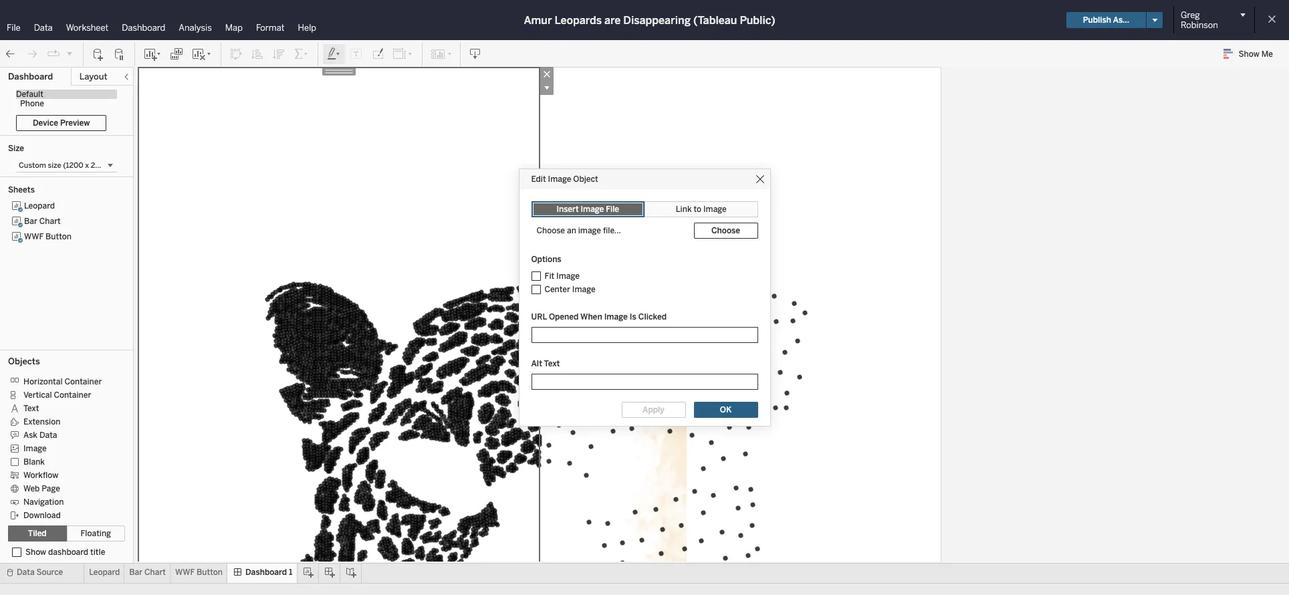 Task type: describe. For each thing, give the bounding box(es) containing it.
choose for choose an image file...
[[537, 226, 565, 235]]

bar chart inside list box
[[24, 217, 61, 226]]

dashboard
[[48, 548, 88, 557]]

navigation
[[23, 497, 64, 507]]

blank
[[23, 457, 45, 467]]

device preview
[[33, 118, 90, 128]]

me
[[1262, 49, 1273, 59]]

is
[[630, 312, 637, 322]]

object
[[573, 175, 598, 184]]

horizontal container option
[[8, 375, 115, 388]]

0 vertical spatial file
[[7, 23, 21, 33]]

2 horizontal spatial dashboard
[[245, 568, 287, 577]]

text inside option
[[23, 404, 39, 413]]

file inside option group
[[606, 205, 619, 214]]

duplicate image
[[170, 47, 183, 61]]

device preview button
[[16, 115, 107, 131]]

dashboard 1
[[245, 568, 293, 577]]

show me button
[[1218, 43, 1286, 64]]

show for show dashboard title
[[25, 548, 46, 557]]

center
[[545, 285, 570, 294]]

0 vertical spatial leopard
[[24, 201, 55, 211]]

format workbook image
[[371, 47, 385, 61]]

wwf inside list box
[[24, 232, 44, 241]]

container for horizontal container
[[65, 377, 102, 386]]

new worksheet image
[[143, 47, 162, 61]]

swap rows and columns image
[[229, 47, 243, 61]]

amur
[[524, 14, 552, 26]]

2000)
[[91, 161, 113, 170]]

link to image
[[676, 205, 727, 214]]

download
[[23, 511, 61, 520]]

fit image
[[393, 47, 414, 61]]

0 vertical spatial button
[[45, 232, 72, 241]]

custom size (1200 x 2000)
[[19, 161, 113, 170]]

pause auto updates image
[[113, 47, 126, 61]]

web page
[[23, 484, 60, 493]]

blank option
[[8, 455, 115, 468]]

replay animation image
[[47, 47, 60, 61]]

data source
[[17, 568, 63, 577]]

web
[[23, 484, 40, 493]]

public)
[[740, 14, 776, 26]]

edit
[[531, 175, 546, 184]]

publish as... button
[[1067, 12, 1146, 28]]

image
[[578, 226, 601, 235]]

analysis
[[179, 23, 212, 33]]

default
[[16, 90, 43, 99]]

edit image object
[[531, 175, 598, 184]]

new data source image
[[92, 47, 105, 61]]

sheets
[[8, 185, 35, 195]]

Alt Text text field
[[531, 374, 758, 390]]

choose for choose
[[712, 226, 740, 235]]

ask data option
[[8, 428, 115, 441]]

ask data
[[23, 431, 57, 440]]

download image
[[469, 47, 482, 61]]

URL Opened When Image Is Clicked text field
[[531, 327, 758, 343]]

(1200
[[63, 161, 83, 170]]

download option
[[8, 508, 115, 522]]

choose an image file...
[[537, 226, 621, 235]]

sort descending image
[[272, 47, 286, 61]]

format
[[256, 23, 285, 33]]

web page option
[[8, 482, 115, 495]]

map
[[225, 23, 243, 33]]

source
[[36, 568, 63, 577]]

more options image
[[540, 81, 554, 95]]

as...
[[1113, 15, 1130, 25]]

alt
[[531, 359, 542, 369]]

wwf button inside list box
[[24, 232, 72, 241]]

size
[[8, 144, 24, 153]]

apply
[[643, 405, 665, 415]]

data for data
[[34, 23, 53, 33]]

horizontal container
[[23, 377, 102, 386]]

show me
[[1239, 49, 1273, 59]]

image right center
[[572, 285, 596, 294]]

url
[[531, 312, 547, 322]]

remove from dashboard image
[[540, 67, 554, 81]]

leopards
[[555, 14, 602, 26]]

edit image object dialog
[[519, 169, 770, 426]]

data inside option
[[39, 431, 57, 440]]

workflow
[[23, 471, 58, 480]]

tiled
[[28, 529, 47, 538]]

custom
[[19, 161, 46, 170]]

options group
[[531, 270, 596, 296]]

insert image file
[[557, 205, 619, 214]]

image up the image
[[581, 205, 604, 214]]

publish as...
[[1083, 15, 1130, 25]]

greg robinson
[[1181, 10, 1218, 30]]

1 horizontal spatial button
[[197, 568, 223, 577]]

title
[[90, 548, 105, 557]]



Task type: locate. For each thing, give the bounding box(es) containing it.
marks. press enter to open the view data window.. use arrow keys to navigate data visualization elements. image
[[199, 257, 881, 595]]

worksheet
[[66, 23, 109, 33]]

wwf
[[24, 232, 44, 241], [175, 568, 195, 577]]

help
[[298, 23, 316, 33]]

bar
[[24, 217, 37, 226], [129, 568, 143, 577]]

text right alt
[[544, 359, 560, 369]]

when
[[581, 312, 602, 322]]

dashboard
[[122, 23, 165, 33], [8, 72, 53, 82], [245, 568, 287, 577]]

vertical container option
[[8, 388, 115, 401]]

0 vertical spatial text
[[544, 359, 560, 369]]

totals image
[[294, 47, 310, 61]]

leopard down sheets
[[24, 201, 55, 211]]

0 horizontal spatial text
[[23, 404, 39, 413]]

show down tiled
[[25, 548, 46, 557]]

container for vertical container
[[54, 390, 91, 400]]

0 vertical spatial wwf button
[[24, 232, 72, 241]]

horizontal
[[23, 377, 63, 386]]

0 horizontal spatial dashboard
[[8, 72, 53, 82]]

show inside button
[[1239, 49, 1260, 59]]

dashboard up "new worksheet" image
[[122, 23, 165, 33]]

amur leopards are disappearing (tableau public)
[[524, 14, 776, 26]]

insert
[[557, 205, 579, 214]]

list box
[[8, 199, 125, 346]]

image up center
[[557, 272, 580, 281]]

data for data source
[[17, 568, 35, 577]]

show dashboard title
[[25, 548, 105, 557]]

file or link toggle option group
[[531, 201, 758, 217]]

file...
[[603, 226, 621, 235]]

1 horizontal spatial wwf
[[175, 568, 195, 577]]

file up undo image
[[7, 23, 21, 33]]

image inside option
[[23, 444, 47, 453]]

default phone
[[16, 90, 44, 108]]

show left me
[[1239, 49, 1260, 59]]

clicked
[[639, 312, 667, 322]]

opened
[[549, 312, 579, 322]]

link
[[676, 205, 692, 214]]

alt text
[[531, 359, 560, 369]]

undo image
[[4, 47, 17, 61]]

0 horizontal spatial chart
[[39, 217, 61, 226]]

container inside option
[[65, 377, 102, 386]]

image
[[548, 175, 571, 184], [581, 205, 604, 214], [704, 205, 727, 214], [557, 272, 580, 281], [572, 285, 596, 294], [604, 312, 628, 322], [23, 444, 47, 453]]

text inside edit image object dialog
[[544, 359, 560, 369]]

0 vertical spatial bar chart
[[24, 217, 61, 226]]

1 vertical spatial wwf
[[175, 568, 195, 577]]

1 vertical spatial file
[[606, 205, 619, 214]]

size
[[48, 161, 61, 170]]

floating
[[81, 529, 111, 538]]

bar inside list box
[[24, 217, 37, 226]]

0 vertical spatial wwf
[[24, 232, 44, 241]]

ok button
[[694, 402, 758, 418]]

1 vertical spatial container
[[54, 390, 91, 400]]

show labels image
[[350, 47, 363, 61]]

0 vertical spatial data
[[34, 23, 53, 33]]

application
[[134, 67, 1290, 595]]

1 horizontal spatial text
[[544, 359, 560, 369]]

togglestate option group
[[8, 526, 125, 542]]

choose button
[[694, 223, 758, 239]]

preview
[[60, 118, 90, 128]]

dashboard up default
[[8, 72, 53, 82]]

1 horizontal spatial file
[[606, 205, 619, 214]]

objects
[[8, 356, 40, 367]]

image image
[[540, 68, 1290, 595]]

url opened when image is clicked
[[531, 312, 667, 322]]

1 horizontal spatial show
[[1239, 49, 1260, 59]]

data down extension
[[39, 431, 57, 440]]

1 vertical spatial text
[[23, 404, 39, 413]]

1 horizontal spatial bar chart
[[129, 568, 166, 577]]

publish
[[1083, 15, 1112, 25]]

1 horizontal spatial wwf button
[[175, 568, 223, 577]]

1 vertical spatial show
[[25, 548, 46, 557]]

0 horizontal spatial bar
[[24, 217, 37, 226]]

disappearing
[[624, 14, 691, 26]]

0 vertical spatial show
[[1239, 49, 1260, 59]]

container down the horizontal container at bottom
[[54, 390, 91, 400]]

bar chart
[[24, 217, 61, 226], [129, 568, 166, 577]]

replay animation image
[[66, 49, 74, 57]]

0 vertical spatial dashboard
[[122, 23, 165, 33]]

1
[[289, 568, 293, 577]]

1 horizontal spatial choose
[[712, 226, 740, 235]]

choose left an
[[537, 226, 565, 235]]

data left 'source'
[[17, 568, 35, 577]]

image up blank
[[23, 444, 47, 453]]

file up 'file...'
[[606, 205, 619, 214]]

0 horizontal spatial wwf button
[[24, 232, 72, 241]]

x
[[85, 161, 89, 170]]

0 horizontal spatial choose
[[537, 226, 565, 235]]

image right edit
[[548, 175, 571, 184]]

1 vertical spatial leopard
[[89, 568, 120, 577]]

container inside 'option'
[[54, 390, 91, 400]]

leopard
[[24, 201, 55, 211], [89, 568, 120, 577]]

chart inside list box
[[39, 217, 61, 226]]

to
[[694, 205, 702, 214]]

image left is on the bottom left of the page
[[604, 312, 628, 322]]

fit
[[545, 272, 555, 281]]

phone
[[20, 99, 44, 108]]

highlight image
[[326, 47, 342, 61]]

1 vertical spatial dashboard
[[8, 72, 53, 82]]

leopard down title
[[89, 568, 120, 577]]

are
[[605, 14, 621, 26]]

choose inside "button"
[[712, 226, 740, 235]]

objects list box
[[8, 371, 125, 522]]

0 vertical spatial bar
[[24, 217, 37, 226]]

text
[[544, 359, 560, 369], [23, 404, 39, 413]]

0 horizontal spatial wwf
[[24, 232, 44, 241]]

vertical container
[[23, 390, 91, 400]]

show/hide cards image
[[431, 47, 452, 61]]

ok
[[720, 405, 732, 415]]

apply button
[[622, 402, 686, 418]]

layout
[[79, 72, 107, 82]]

page
[[42, 484, 60, 493]]

container
[[65, 377, 102, 386], [54, 390, 91, 400]]

show
[[1239, 49, 1260, 59], [25, 548, 46, 557]]

text down vertical
[[23, 404, 39, 413]]

dashboard left the 1
[[245, 568, 287, 577]]

ask
[[23, 431, 37, 440]]

0 vertical spatial chart
[[39, 217, 61, 226]]

an
[[567, 226, 576, 235]]

device
[[33, 118, 58, 128]]

1 vertical spatial bar chart
[[129, 568, 166, 577]]

0 horizontal spatial leopard
[[24, 201, 55, 211]]

button
[[45, 232, 72, 241], [197, 568, 223, 577]]

collapse image
[[122, 73, 130, 81]]

extension
[[23, 417, 61, 427]]

1 horizontal spatial leopard
[[89, 568, 120, 577]]

wwf button
[[24, 232, 72, 241], [175, 568, 223, 577]]

0 horizontal spatial button
[[45, 232, 72, 241]]

1 vertical spatial bar
[[129, 568, 143, 577]]

0 horizontal spatial bar chart
[[24, 217, 61, 226]]

extension option
[[8, 415, 115, 428]]

text option
[[8, 401, 115, 415]]

fit image center image
[[545, 272, 596, 294]]

1 vertical spatial wwf button
[[175, 568, 223, 577]]

2 vertical spatial data
[[17, 568, 35, 577]]

1 vertical spatial chart
[[144, 568, 166, 577]]

1 vertical spatial data
[[39, 431, 57, 440]]

image right to
[[704, 205, 727, 214]]

clear sheet image
[[191, 47, 213, 61]]

robinson
[[1181, 20, 1218, 30]]

data up replay animation image
[[34, 23, 53, 33]]

container up vertical container 'option'
[[65, 377, 102, 386]]

0 horizontal spatial show
[[25, 548, 46, 557]]

image option
[[8, 441, 115, 455]]

show for show me
[[1239, 49, 1260, 59]]

redo image
[[25, 47, 39, 61]]

options
[[531, 255, 562, 264]]

1 choose from the left
[[537, 226, 565, 235]]

greg
[[1181, 10, 1200, 20]]

vertical
[[23, 390, 52, 400]]

data
[[34, 23, 53, 33], [39, 431, 57, 440], [17, 568, 35, 577]]

0 vertical spatial container
[[65, 377, 102, 386]]

navigation option
[[8, 495, 115, 508]]

1 horizontal spatial dashboard
[[122, 23, 165, 33]]

(tableau
[[694, 14, 737, 26]]

0 horizontal spatial file
[[7, 23, 21, 33]]

choose
[[537, 226, 565, 235], [712, 226, 740, 235]]

list box containing leopard
[[8, 199, 125, 346]]

1 vertical spatial button
[[197, 568, 223, 577]]

1 horizontal spatial bar
[[129, 568, 143, 577]]

2 choose from the left
[[712, 226, 740, 235]]

1 horizontal spatial chart
[[144, 568, 166, 577]]

2 vertical spatial dashboard
[[245, 568, 287, 577]]

choose down 'link to image' on the right
[[712, 226, 740, 235]]

workflow option
[[8, 468, 115, 482]]

sort ascending image
[[251, 47, 264, 61]]



Task type: vqa. For each thing, say whether or not it's contained in the screenshot.
'private'
no



